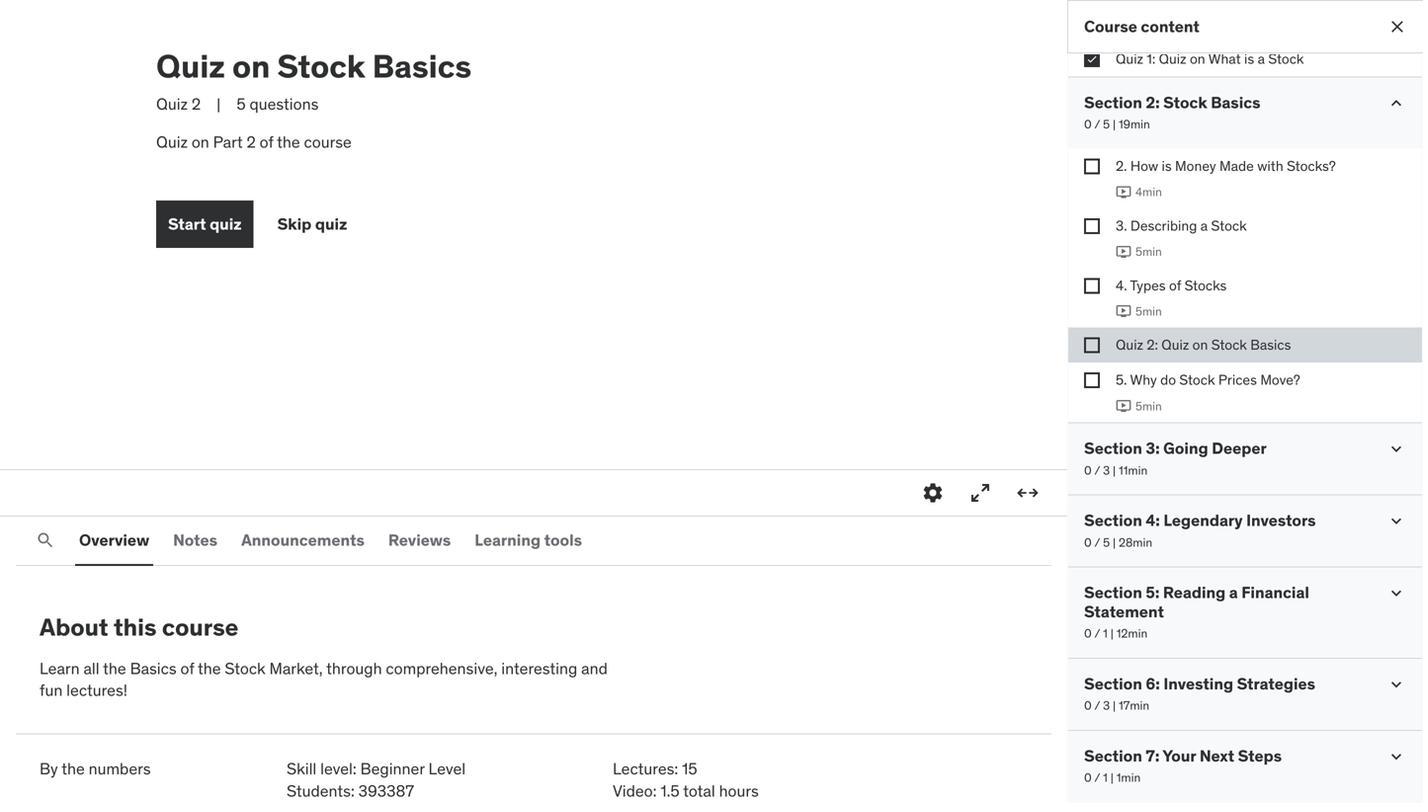 Task type: locate. For each thing, give the bounding box(es) containing it.
0 vertical spatial a
[[1258, 50, 1265, 68]]

section for section 3: going deeper
[[1084, 438, 1142, 459]]

3 inside section 6: investing strategies 0 / 3 | 17min
[[1103, 698, 1110, 713]]

quiz for quiz on part 2 of the course
[[156, 132, 188, 152]]

xsmall image left 5.
[[1084, 373, 1100, 389]]

1 vertical spatial 5
[[1103, 117, 1110, 132]]

| left 19min
[[1113, 117, 1116, 132]]

of right "types"
[[1169, 276, 1181, 294]]

quiz up quiz 2
[[156, 46, 225, 86]]

section for section 4: legendary investors
[[1084, 511, 1142, 531]]

settings image
[[921, 481, 945, 505]]

5.
[[1116, 371, 1127, 389]]

lectures:
[[613, 759, 678, 779]]

3 xsmall image from the top
[[1084, 373, 1100, 389]]

5min for types
[[1135, 304, 1162, 319]]

xsmall image down "course"
[[1084, 51, 1100, 67]]

small image
[[1386, 584, 1406, 603], [1386, 747, 1406, 767]]

5 section from the top
[[1084, 674, 1142, 694]]

xsmall image for 3. describing a stock
[[1084, 218, 1100, 234]]

1:
[[1147, 50, 1155, 68]]

1 left 1min
[[1103, 770, 1108, 786]]

0 inside section 3: going deeper 0 / 3 | 11min
[[1084, 463, 1092, 478]]

1 vertical spatial of
[[1169, 276, 1181, 294]]

3 section from the top
[[1084, 511, 1142, 531]]

prices
[[1218, 371, 1257, 389]]

1 vertical spatial a
[[1200, 217, 1208, 235]]

0 left 1min
[[1084, 770, 1092, 786]]

1 horizontal spatial course
[[304, 132, 352, 152]]

2 vertical spatial 5min
[[1135, 399, 1162, 414]]

announcements button
[[237, 517, 369, 564]]

15
[[682, 759, 697, 779]]

1 horizontal spatial of
[[260, 132, 273, 152]]

393387
[[358, 781, 414, 801]]

basics inside learn all the basics of the stock market, through comprehensive, interesting and fun lectures!
[[130, 658, 177, 679]]

| inside section 7: your next steps 0 / 1 | 1min
[[1110, 770, 1114, 786]]

0 horizontal spatial is
[[1162, 157, 1172, 175]]

2 vertical spatial xsmall image
[[1084, 338, 1100, 353]]

1 vertical spatial 2:
[[1147, 336, 1158, 354]]

1 vertical spatial small image
[[1386, 747, 1406, 767]]

stock down quiz 1: quiz on what is a stock
[[1163, 92, 1207, 113]]

0 vertical spatial xsmall image
[[1084, 159, 1100, 174]]

0 vertical spatial of
[[260, 132, 273, 152]]

1 xsmall image from the top
[[1084, 51, 1100, 67]]

2 / from the top
[[1094, 463, 1100, 478]]

2. how is money made with stocks?
[[1116, 157, 1336, 175]]

5 left 19min
[[1103, 117, 1110, 132]]

section inside section 7: your next steps 0 / 1 | 1min
[[1084, 746, 1142, 766]]

quiz
[[156, 46, 225, 86], [1116, 50, 1143, 68], [1159, 50, 1186, 68], [156, 94, 188, 114], [156, 132, 188, 152], [1116, 336, 1143, 354], [1161, 336, 1189, 354]]

section inside section 2: stock basics 0 / 5 | 19min
[[1084, 92, 1142, 113]]

overview button
[[75, 517, 153, 564]]

1 horizontal spatial 2
[[247, 132, 256, 152]]

3 left 11min
[[1103, 463, 1110, 478]]

2 vertical spatial 5
[[1103, 535, 1110, 550]]

3 inside section 3: going deeper 0 / 3 | 11min
[[1103, 463, 1110, 478]]

0 vertical spatial is
[[1244, 50, 1254, 68]]

is right 'how'
[[1162, 157, 1172, 175]]

4. types of stocks
[[1116, 276, 1227, 294]]

quiz down the play types of stocks "image" at the right top of the page
[[1116, 336, 1143, 354]]

section inside section 3: going deeper 0 / 3 | 11min
[[1084, 438, 1142, 459]]

0 left 19min
[[1084, 117, 1092, 132]]

section 4: legendary investors button
[[1084, 511, 1316, 531]]

stock up prices
[[1211, 336, 1247, 354]]

quiz up do
[[1161, 336, 1189, 354]]

0 horizontal spatial of
[[180, 658, 194, 679]]

basics for learn all the basics of the stock market, through comprehensive, interesting and fun lectures!
[[130, 658, 177, 679]]

0 vertical spatial 2
[[192, 94, 201, 114]]

3 / from the top
[[1094, 535, 1100, 550]]

1 horizontal spatial quiz
[[315, 214, 347, 234]]

close course content sidebar image
[[1387, 17, 1407, 37]]

search image
[[36, 531, 55, 550]]

section up 28min in the right bottom of the page
[[1084, 511, 1142, 531]]

section for section 2: stock basics
[[1084, 92, 1142, 113]]

/ down statement
[[1094, 626, 1100, 641]]

1 vertical spatial 5min
[[1135, 304, 1162, 319]]

2: inside section 2: stock basics 0 / 5 | 19min
[[1146, 92, 1160, 113]]

start quiz button
[[156, 201, 254, 248]]

/ left 28min in the right bottom of the page
[[1094, 535, 1100, 550]]

0 vertical spatial 5
[[237, 94, 246, 114]]

section inside section 6: investing strategies 0 / 3 | 17min
[[1084, 674, 1142, 694]]

money
[[1175, 157, 1216, 175]]

0 vertical spatial xsmall image
[[1084, 51, 1100, 67]]

your
[[1162, 746, 1196, 766]]

4 small image from the top
[[1386, 675, 1406, 695]]

quiz right skip
[[315, 214, 347, 234]]

the down about this course
[[198, 658, 221, 679]]

legendary
[[1163, 511, 1243, 531]]

quiz for start quiz
[[210, 214, 242, 234]]

section inside section 5: reading a financial statement 0 / 1 | 12min
[[1084, 583, 1142, 603]]

2: up 19min
[[1146, 92, 1160, 113]]

section left the 5:
[[1084, 583, 1142, 603]]

a right what
[[1258, 50, 1265, 68]]

section up 11min
[[1084, 438, 1142, 459]]

6 section from the top
[[1084, 746, 1142, 766]]

learn
[[40, 658, 80, 679]]

0 horizontal spatial quiz
[[210, 214, 242, 234]]

0 down statement
[[1084, 626, 1092, 641]]

5
[[237, 94, 246, 114], [1103, 117, 1110, 132], [1103, 535, 1110, 550]]

1.5
[[660, 781, 680, 801]]

course right this on the left bottom of the page
[[162, 613, 239, 642]]

0 for section 6: investing strategies
[[1084, 698, 1092, 713]]

4 / from the top
[[1094, 626, 1100, 641]]

5min
[[1135, 244, 1162, 259], [1135, 304, 1162, 319], [1135, 399, 1162, 414]]

by
[[40, 759, 58, 779]]

small image
[[1386, 93, 1406, 113], [1386, 439, 1406, 459], [1386, 512, 1406, 531], [1386, 675, 1406, 695]]

through
[[326, 658, 382, 679]]

| left 28min in the right bottom of the page
[[1113, 535, 1116, 550]]

2 5min from the top
[[1135, 304, 1162, 319]]

1 quiz from the left
[[210, 214, 242, 234]]

on up 5. why do stock prices move?
[[1192, 336, 1208, 354]]

0 inside section 4: legendary investors 0 / 5 | 28min
[[1084, 535, 1092, 550]]

| left 17min at the right bottom of the page
[[1113, 698, 1116, 713]]

quiz left 1:
[[1116, 50, 1143, 68]]

/ inside section 2: stock basics 0 / 5 | 19min
[[1094, 117, 1100, 132]]

0 vertical spatial 2:
[[1146, 92, 1160, 113]]

xsmall image for 4. types of stocks
[[1084, 278, 1100, 294]]

2 section from the top
[[1084, 438, 1142, 459]]

a right reading
[[1229, 583, 1238, 603]]

4 0 from the top
[[1084, 626, 1092, 641]]

| inside section 6: investing strategies 0 / 3 | 17min
[[1113, 698, 1116, 713]]

start
[[168, 214, 206, 234]]

2 0 from the top
[[1084, 463, 1092, 478]]

/ inside section 7: your next steps 0 / 1 | 1min
[[1094, 770, 1100, 786]]

basics
[[372, 46, 472, 86], [1211, 92, 1260, 113], [1250, 336, 1291, 354], [130, 658, 177, 679]]

1 vertical spatial 1
[[1103, 770, 1108, 786]]

2 1 from the top
[[1103, 770, 1108, 786]]

2 small image from the top
[[1386, 747, 1406, 767]]

move?
[[1260, 371, 1300, 389]]

quiz down quiz 2
[[156, 132, 188, 152]]

/ inside section 3: going deeper 0 / 3 | 11min
[[1094, 463, 1100, 478]]

| left 11min
[[1113, 463, 1116, 478]]

financial
[[1241, 583, 1309, 603]]

the right by on the bottom left
[[61, 759, 85, 779]]

going
[[1163, 438, 1208, 459]]

2 right "part"
[[247, 132, 256, 152]]

expanded view image
[[1016, 481, 1040, 505]]

2 3 from the top
[[1103, 698, 1110, 713]]

notes
[[173, 530, 217, 550]]

quiz inside "button"
[[210, 214, 242, 234]]

0 inside section 6: investing strategies 0 / 3 | 17min
[[1084, 698, 1092, 713]]

5 0 from the top
[[1084, 698, 1092, 713]]

4 section from the top
[[1084, 583, 1142, 603]]

5min right 'play why do stock prices move?' image at right
[[1135, 399, 1162, 414]]

course down questions
[[304, 132, 352, 152]]

play describing a stock image
[[1116, 244, 1132, 260]]

1 0 from the top
[[1084, 117, 1092, 132]]

6 0 from the top
[[1084, 770, 1092, 786]]

1 3 from the top
[[1103, 463, 1110, 478]]

section 3: going deeper button
[[1084, 438, 1267, 459]]

6:
[[1146, 674, 1160, 694]]

/ left 11min
[[1094, 463, 1100, 478]]

5 inside section 2: stock basics 0 / 5 | 19min
[[1103, 117, 1110, 132]]

1 5min from the top
[[1135, 244, 1162, 259]]

/ inside section 6: investing strategies 0 / 3 | 17min
[[1094, 698, 1100, 713]]

1 1 from the top
[[1103, 626, 1108, 641]]

describing
[[1130, 217, 1197, 235]]

2 xsmall image from the top
[[1084, 278, 1100, 294]]

3 left 17min at the right bottom of the page
[[1103, 698, 1110, 713]]

1 / from the top
[[1094, 117, 1100, 132]]

2: up why
[[1147, 336, 1158, 354]]

/ left 1min
[[1094, 770, 1100, 786]]

2
[[192, 94, 201, 114], [247, 132, 256, 152]]

4:
[[1146, 511, 1160, 531]]

1 small image from the top
[[1386, 93, 1406, 113]]

skill
[[287, 759, 317, 779]]

basics for section 2: stock basics 0 / 5 | 19min
[[1211, 92, 1260, 113]]

of down about this course
[[180, 658, 194, 679]]

0 vertical spatial 5min
[[1135, 244, 1162, 259]]

5 inside section 4: legendary investors 0 / 5 | 28min
[[1103, 535, 1110, 550]]

5 / from the top
[[1094, 698, 1100, 713]]

quiz up quiz on part 2 of the course
[[156, 94, 188, 114]]

2 horizontal spatial of
[[1169, 276, 1181, 294]]

3 5min from the top
[[1135, 399, 1162, 414]]

skip
[[277, 214, 312, 234]]

students:
[[287, 781, 355, 801]]

quiz right start
[[210, 214, 242, 234]]

2 xsmall image from the top
[[1084, 218, 1100, 234]]

of inside sidebar element
[[1169, 276, 1181, 294]]

1
[[1103, 626, 1108, 641], [1103, 770, 1108, 786]]

5 left 28min in the right bottom of the page
[[1103, 535, 1110, 550]]

4.
[[1116, 276, 1127, 294]]

stock right what
[[1268, 50, 1304, 68]]

2 vertical spatial a
[[1229, 583, 1238, 603]]

2: for section
[[1146, 92, 1160, 113]]

/ left 17min at the right bottom of the page
[[1094, 698, 1100, 713]]

play how is money made with stocks? image
[[1116, 184, 1132, 200]]

3 small image from the top
[[1386, 512, 1406, 531]]

small image for investors
[[1386, 512, 1406, 531]]

section up 17min at the right bottom of the page
[[1084, 674, 1142, 694]]

1 xsmall image from the top
[[1084, 159, 1100, 174]]

1 horizontal spatial a
[[1229, 583, 1238, 603]]

section 6: investing strategies 0 / 3 | 17min
[[1084, 674, 1315, 713]]

0 vertical spatial small image
[[1386, 584, 1406, 603]]

a
[[1258, 50, 1265, 68], [1200, 217, 1208, 235], [1229, 583, 1238, 603]]

quiz
[[210, 214, 242, 234], [315, 214, 347, 234]]

of right "part"
[[260, 132, 273, 152]]

3 for section 3: going deeper
[[1103, 463, 1110, 478]]

2 vertical spatial xsmall image
[[1084, 373, 1100, 389]]

section 3: going deeper 0 / 3 | 11min
[[1084, 438, 1267, 478]]

section up 1min
[[1084, 746, 1142, 766]]

0 left 28min in the right bottom of the page
[[1084, 535, 1092, 550]]

2.
[[1116, 157, 1127, 175]]

/ left 19min
[[1094, 117, 1100, 132]]

2 vertical spatial of
[[180, 658, 194, 679]]

/ inside section 4: legendary investors 0 / 5 | 28min
[[1094, 535, 1100, 550]]

1 vertical spatial xsmall image
[[1084, 218, 1100, 234]]

steps
[[1238, 746, 1282, 766]]

investing
[[1164, 674, 1233, 694]]

hours
[[719, 781, 759, 801]]

5 for section 4: legendary investors
[[1103, 535, 1110, 550]]

| up "part"
[[217, 94, 221, 114]]

/
[[1094, 117, 1100, 132], [1094, 463, 1100, 478], [1094, 535, 1100, 550], [1094, 626, 1100, 641], [1094, 698, 1100, 713], [1094, 770, 1100, 786]]

section inside section 4: legendary investors 0 / 5 | 28min
[[1084, 511, 1142, 531]]

2 quiz from the left
[[315, 214, 347, 234]]

a right describing
[[1200, 217, 1208, 235]]

xsmall image
[[1084, 51, 1100, 67], [1084, 278, 1100, 294], [1084, 373, 1100, 389]]

1 vertical spatial 2
[[247, 132, 256, 152]]

0 left 17min at the right bottom of the page
[[1084, 698, 1092, 713]]

small image for deeper
[[1386, 439, 1406, 459]]

1 vertical spatial 3
[[1103, 698, 1110, 713]]

is right what
[[1244, 50, 1254, 68]]

| left 12min in the bottom of the page
[[1110, 626, 1114, 641]]

of inside learn all the basics of the stock market, through comprehensive, interesting and fun lectures!
[[180, 658, 194, 679]]

course
[[304, 132, 352, 152], [162, 613, 239, 642]]

basics inside section 2: stock basics 0 / 5 | 19min
[[1211, 92, 1260, 113]]

3 0 from the top
[[1084, 535, 1092, 550]]

0 inside section 2: stock basics 0 / 5 | 19min
[[1084, 117, 1092, 132]]

all
[[83, 658, 99, 679]]

0 left 11min
[[1084, 463, 1092, 478]]

| inside section 5: reading a financial statement 0 / 1 | 12min
[[1110, 626, 1114, 641]]

6 / from the top
[[1094, 770, 1100, 786]]

questions
[[249, 94, 319, 114]]

statement
[[1084, 602, 1164, 622]]

| left 1min
[[1110, 770, 1114, 786]]

stock inside learn all the basics of the stock market, through comprehensive, interesting and fun lectures!
[[225, 658, 266, 679]]

1 horizontal spatial is
[[1244, 50, 1254, 68]]

start quiz
[[168, 214, 242, 234]]

section up 19min
[[1084, 92, 1142, 113]]

0 vertical spatial 3
[[1103, 463, 1110, 478]]

5min right play describing a stock 'image'
[[1135, 244, 1162, 259]]

stocks?
[[1287, 157, 1336, 175]]

xsmall image left 4.
[[1084, 278, 1100, 294]]

5min right the play types of stocks "image" at the right top of the page
[[1135, 304, 1162, 319]]

the right all
[[103, 658, 126, 679]]

2 small image from the top
[[1386, 439, 1406, 459]]

and
[[581, 658, 608, 679]]

notes button
[[169, 517, 221, 564]]

1min
[[1116, 770, 1141, 786]]

5 for section 2: stock basics
[[1103, 117, 1110, 132]]

2 up quiz on part 2 of the course
[[192, 94, 201, 114]]

1 left 12min in the bottom of the page
[[1103, 626, 1108, 641]]

0 vertical spatial 1
[[1103, 626, 1108, 641]]

stock left market, on the left of the page
[[225, 658, 266, 679]]

1 vertical spatial xsmall image
[[1084, 278, 1100, 294]]

5. why do stock prices move?
[[1116, 371, 1300, 389]]

5 up quiz on part 2 of the course
[[237, 94, 246, 114]]

1 small image from the top
[[1386, 584, 1406, 603]]

17min
[[1119, 698, 1149, 713]]

1 vertical spatial course
[[162, 613, 239, 642]]

xsmall image
[[1084, 159, 1100, 174], [1084, 218, 1100, 234], [1084, 338, 1100, 353]]

section for section 5: reading a financial statement
[[1084, 583, 1142, 603]]

content
[[1141, 16, 1200, 36]]

deeper
[[1212, 438, 1267, 459]]

/ for section 4: legendary investors
[[1094, 535, 1100, 550]]

the
[[277, 132, 300, 152], [103, 658, 126, 679], [198, 658, 221, 679], [61, 759, 85, 779]]

1 section from the top
[[1084, 92, 1142, 113]]

course
[[1084, 16, 1137, 36]]

stock right do
[[1179, 371, 1215, 389]]

play types of stocks image
[[1116, 304, 1132, 319]]

0
[[1084, 117, 1092, 132], [1084, 463, 1092, 478], [1084, 535, 1092, 550], [1084, 626, 1092, 641], [1084, 698, 1092, 713], [1084, 770, 1092, 786]]



Task type: vqa. For each thing, say whether or not it's contained in the screenshot.
Quiz associated with Quiz 2: Quiz on Stock Basics
yes



Task type: describe. For each thing, give the bounding box(es) containing it.
| inside section 2: stock basics 0 / 5 | 19min
[[1113, 117, 1116, 132]]

section 7: your next steps button
[[1084, 746, 1282, 766]]

/ for section 6: investing strategies
[[1094, 698, 1100, 713]]

investors
[[1246, 511, 1316, 531]]

about
[[40, 613, 108, 642]]

fun
[[40, 681, 63, 701]]

3 for section 6: investing strategies
[[1103, 698, 1110, 713]]

announcements
[[241, 530, 365, 550]]

7:
[[1146, 746, 1160, 766]]

video:
[[613, 781, 657, 801]]

| inside section 4: legendary investors 0 / 5 | 28min
[[1113, 535, 1116, 550]]

0 for section 4: legendary investors
[[1084, 535, 1092, 550]]

| inside section 3: going deeper 0 / 3 | 11min
[[1113, 463, 1116, 478]]

quiz for quiz on stock basics
[[156, 46, 225, 86]]

by the numbers
[[40, 759, 151, 779]]

stock up questions
[[277, 46, 365, 86]]

on left "part"
[[192, 132, 209, 152]]

xsmall image for 2. how is money made with stocks?
[[1084, 159, 1100, 174]]

next
[[1200, 746, 1234, 766]]

3:
[[1146, 438, 1160, 459]]

0 for section 3: going deeper
[[1084, 463, 1092, 478]]

3.
[[1116, 217, 1127, 235]]

0 horizontal spatial a
[[1200, 217, 1208, 235]]

market,
[[269, 658, 323, 679]]

section 2: stock basics button
[[1084, 92, 1260, 113]]

11min
[[1119, 463, 1148, 478]]

2 horizontal spatial a
[[1258, 50, 1265, 68]]

section 6: investing strategies button
[[1084, 674, 1315, 694]]

5min for describing
[[1135, 244, 1162, 259]]

sidebar element
[[1067, 0, 1423, 803]]

quiz for quiz 2
[[156, 94, 188, 114]]

section 2: stock basics 0 / 5 | 19min
[[1084, 92, 1260, 132]]

overview
[[79, 530, 149, 550]]

numbers
[[89, 759, 151, 779]]

lectures: 15 video: 1.5 total hours
[[613, 759, 759, 801]]

3. describing a stock
[[1116, 217, 1247, 235]]

quiz on stock basics
[[156, 46, 472, 86]]

/ for section 3: going deeper
[[1094, 463, 1100, 478]]

skip quiz link
[[277, 201, 347, 248]]

a inside section 5: reading a financial statement 0 / 1 | 12min
[[1229, 583, 1238, 603]]

4min
[[1135, 184, 1162, 200]]

5 questions
[[237, 94, 319, 114]]

2: for quiz
[[1147, 336, 1158, 354]]

3 xsmall image from the top
[[1084, 338, 1100, 353]]

fullscreen image
[[968, 481, 992, 505]]

19min
[[1119, 117, 1150, 132]]

interesting
[[501, 658, 577, 679]]

0 vertical spatial course
[[304, 132, 352, 152]]

stock inside section 2: stock basics 0 / 5 | 19min
[[1163, 92, 1207, 113]]

quiz for skip quiz
[[315, 214, 347, 234]]

quiz 2
[[156, 94, 201, 114]]

0 inside section 7: your next steps 0 / 1 | 1min
[[1084, 770, 1092, 786]]

xsmall image for 5. why do stock prices move?
[[1084, 373, 1100, 389]]

section 5: reading a financial statement 0 / 1 | 12min
[[1084, 583, 1309, 641]]

level
[[428, 759, 466, 779]]

0 inside section 5: reading a financial statement 0 / 1 | 12min
[[1084, 626, 1092, 641]]

made
[[1219, 157, 1254, 175]]

12min
[[1116, 626, 1148, 641]]

what
[[1208, 50, 1241, 68]]

stocks
[[1184, 276, 1227, 294]]

learn all the basics of the stock market, through comprehensive, interesting and fun lectures!
[[40, 658, 608, 701]]

stock down '2. how is money made with stocks?'
[[1211, 217, 1247, 235]]

/ for section 2: stock basics
[[1094, 117, 1100, 132]]

small image for basics
[[1386, 93, 1406, 113]]

the down questions
[[277, 132, 300, 152]]

1 vertical spatial is
[[1162, 157, 1172, 175]]

1 inside section 5: reading a financial statement 0 / 1 | 12min
[[1103, 626, 1108, 641]]

level:
[[320, 759, 357, 779]]

0 for section 2: stock basics
[[1084, 117, 1092, 132]]

quiz for quiz 2: quiz on stock basics
[[1116, 336, 1143, 354]]

do
[[1160, 371, 1176, 389]]

total
[[683, 781, 715, 801]]

comprehensive,
[[386, 658, 498, 679]]

quiz for quiz 1: quiz on what is a stock
[[1116, 50, 1143, 68]]

reviews
[[388, 530, 451, 550]]

skip quiz
[[277, 214, 347, 234]]

small image for steps
[[1386, 747, 1406, 767]]

/ inside section 5: reading a financial statement 0 / 1 | 12min
[[1094, 626, 1100, 641]]

quiz on part 2 of the course
[[156, 132, 352, 152]]

quiz right 1:
[[1159, 50, 1186, 68]]

types
[[1130, 276, 1166, 294]]

5:
[[1146, 583, 1160, 603]]

on left what
[[1190, 50, 1205, 68]]

course content
[[1084, 16, 1200, 36]]

1 inside section 7: your next steps 0 / 1 | 1min
[[1103, 770, 1108, 786]]

skill level: beginner level students: 393387
[[287, 759, 466, 801]]

section for section 7: your next steps
[[1084, 746, 1142, 766]]

section for section 6: investing strategies
[[1084, 674, 1142, 694]]

reading
[[1163, 583, 1226, 603]]

28min
[[1119, 535, 1152, 550]]

strategies
[[1237, 674, 1315, 694]]

5min for why
[[1135, 399, 1162, 414]]

reviews button
[[384, 517, 455, 564]]

about this course
[[40, 613, 239, 642]]

on up "5 questions" on the left
[[232, 46, 270, 86]]

quiz 2: quiz on stock basics
[[1116, 336, 1291, 354]]

small image for financial
[[1386, 584, 1406, 603]]

tools
[[544, 530, 582, 550]]

play why do stock prices move? image
[[1116, 398, 1132, 414]]

this
[[114, 613, 157, 642]]

0 horizontal spatial 2
[[192, 94, 201, 114]]

section 4: legendary investors 0 / 5 | 28min
[[1084, 511, 1316, 550]]

learning tools button
[[471, 517, 586, 564]]

why
[[1130, 371, 1157, 389]]

with
[[1257, 157, 1283, 175]]

part
[[213, 132, 243, 152]]

of for quiz on part 2 of the course
[[260, 132, 273, 152]]

learning tools
[[475, 530, 582, 550]]

of for learn all the basics of the stock market, through comprehensive, interesting and fun lectures!
[[180, 658, 194, 679]]

section 7: your next steps 0 / 1 | 1min
[[1084, 746, 1282, 786]]

learning
[[475, 530, 541, 550]]

0 horizontal spatial course
[[162, 613, 239, 642]]

basics for quiz on stock basics
[[372, 46, 472, 86]]

small image for strategies
[[1386, 675, 1406, 695]]

lectures!
[[66, 681, 127, 701]]



